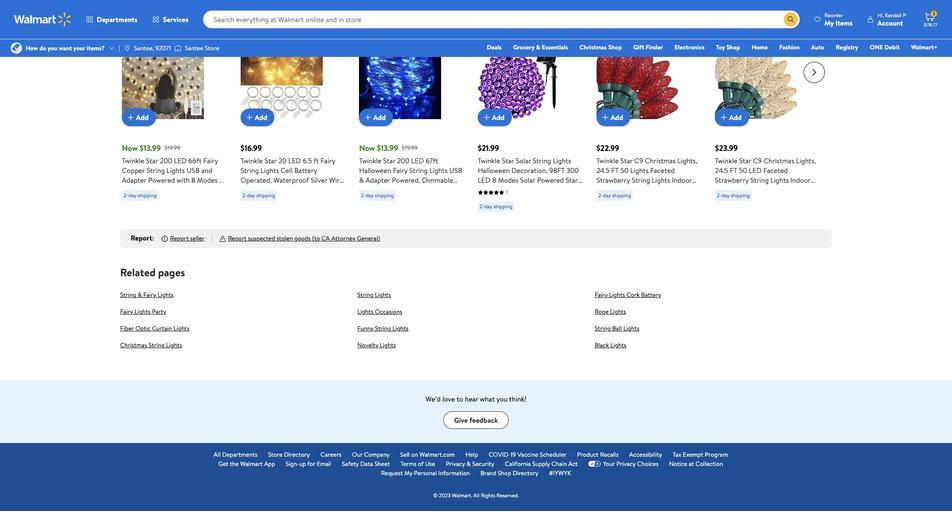 Task type: locate. For each thing, give the bounding box(es) containing it.
c9 inside $22.99 twinkle star c9 christmas lights, 24.5 ft 50 lights faceted strawberry string lights indoor outdoor decor, 120v ul certified connectable light strand for halloween, thanksgiving day holiday party, red
[[634, 156, 643, 166]]

report
[[131, 233, 152, 243], [170, 234, 189, 243], [228, 234, 247, 243]]

0 horizontal spatial light
[[494, 185, 510, 195]]

led up xmas
[[749, 166, 762, 175]]

$13.99 inside now $13.99 $19.99 twinkle star 200 led 67ft halloween fairy string lights usb & adapter powered, dimmable control starry silver wire lights home lighting indoor outdoor bedroom wedding christmas party decoration, blue
[[377, 143, 398, 154]]

party right tree
[[790, 205, 806, 214]]

help link
[[465, 450, 478, 460]]

waterproof,
[[511, 185, 548, 195]]

1 horizontal spatial home
[[359, 195, 378, 205]]

0 horizontal spatial party,
[[565, 205, 582, 214]]

0 vertical spatial my
[[825, 18, 834, 28]]

& right and in the left top of the page
[[219, 175, 224, 185]]

stolen
[[277, 234, 293, 243]]

 image for santee store
[[174, 44, 181, 53]]

halloween inside $21.99 twinkle star solar string lights halloween decoration, 98ft 300 led 8 modes solar powered starry fairy light waterproof, outdoor/indoor decor for garden backyard patio yard holiday party, purple
[[478, 166, 510, 175]]

0 horizontal spatial decoration,
[[377, 214, 413, 224]]

party, down 300 at the right top of page
[[565, 205, 582, 214]]

2 horizontal spatial party
[[790, 205, 806, 214]]

certified up 'day' on the right of page
[[674, 185, 701, 195]]

bedroom down with
[[172, 195, 200, 205]]

patio left tree
[[748, 205, 763, 214]]

ft for $22.99
[[611, 166, 619, 175]]

white) inside "$16.99 twinkle star 20 led 6.5 ft fairy string lights cell battery operated, waterproof silver wire firefly lights starry mini lights (12 pack, white)"
[[258, 195, 279, 205]]

lights occasions
[[357, 307, 402, 316]]

0 horizontal spatial faceted
[[650, 166, 675, 175]]

white) right pack,
[[258, 195, 279, 205]]

items
[[836, 18, 853, 28]]

1 horizontal spatial 200
[[397, 156, 410, 166]]

1 horizontal spatial powered
[[537, 175, 564, 185]]

0 vertical spatial all
[[214, 450, 221, 459]]

for left garden
[[549, 195, 558, 205]]

0 horizontal spatial bedroom
[[172, 195, 200, 205]]

5 product group from the left
[[597, 20, 703, 224]]

0 horizontal spatial connectable
[[597, 195, 636, 205]]

1 vertical spatial departments
[[222, 450, 257, 459]]

2 horizontal spatial holiday
[[765, 205, 788, 214]]

to for love
[[457, 394, 463, 404]]

1 twinkle from the left
[[122, 156, 144, 166]]

1 ft from the left
[[611, 166, 619, 175]]

adapter inside now $13.99 $19.99 twinkle star 200 led 67ft halloween fairy string lights usb & adapter powered, dimmable control starry silver wire lights home lighting indoor outdoor bedroom wedding christmas party decoration, blue
[[366, 175, 390, 185]]

5 twinkle from the left
[[597, 156, 619, 166]]

starry inside now $13.99 $19.99 twinkle star 200 led 67ft halloween fairy string lights usb & adapter powered, dimmable control starry silver wire lights home lighting indoor outdoor bedroom wedding christmas party decoration, blue
[[385, 185, 403, 195]]

2 now from the left
[[359, 143, 375, 154]]

shipping up wedding
[[375, 192, 394, 199]]

4 product group from the left
[[478, 20, 584, 224]]

usb inside now $13.99 $19.99 twinkle star 200 led 66ft fairy copper string lights usb and adapter powered with 8 modes & timer, home lighting decor for indoor outdoor bedroom (warm white)
[[187, 166, 200, 175]]

0 horizontal spatial report
[[131, 233, 152, 243]]

lights,
[[678, 156, 698, 166], [796, 156, 816, 166]]

add to cart image
[[125, 112, 136, 123], [244, 112, 255, 123], [481, 112, 492, 123]]

privacy
[[446, 460, 465, 469], [616, 460, 636, 469]]

0 horizontal spatial 24.5
[[597, 166, 610, 175]]

we'd
[[426, 394, 441, 404]]

lights, for $22.99
[[678, 156, 698, 166]]

usb right 67ft
[[449, 166, 463, 175]]

1 $19.99 from the left
[[164, 144, 180, 152]]

200 inside now $13.99 $19.99 twinkle star 200 led 67ft halloween fairy string lights usb & adapter powered, dimmable control starry silver wire lights home lighting indoor outdoor bedroom wedding christmas party decoration, blue
[[397, 156, 410, 166]]

ul for $22.99
[[664, 185, 672, 195]]

& for string & fairy lights
[[138, 291, 142, 299]]

light inside $21.99 twinkle star solar string lights halloween decoration, 98ft 300 led 8 modes solar powered starry fairy light waterproof, outdoor/indoor decor for garden backyard patio yard holiday party, purple
[[494, 185, 510, 195]]

twinkle star c9 christmas lights, 24.5 ft 50 led faceted strawberry string lights indoor outdoor decor, 120v ul certified connectable xmas tree light strand for patio holiday party home, warm white image
[[715, 37, 797, 119]]

general)
[[357, 234, 380, 243]]

2 halloween from the left
[[478, 166, 510, 175]]

shipping left xmas
[[731, 192, 750, 199]]

faceted for $22.99
[[650, 166, 675, 175]]

2 horizontal spatial report
[[228, 234, 247, 243]]

directory down the california
[[513, 469, 539, 478]]

starry inside "$16.99 twinkle star 20 led 6.5 ft fairy string lights cell battery operated, waterproof silver wire firefly lights starry mini lights (12 pack, white)"
[[282, 185, 300, 195]]

2-day shipping up purple
[[480, 203, 513, 210]]

8 right with
[[191, 175, 195, 185]]

1 add to cart image from the left
[[125, 112, 136, 123]]

ft inside $22.99 twinkle star c9 christmas lights, 24.5 ft 50 lights faceted strawberry string lights indoor outdoor decor, 120v ul certified connectable light strand for halloween, thanksgiving day holiday party, red
[[611, 166, 619, 175]]

hear
[[465, 394, 478, 404]]

1 horizontal spatial directory
[[513, 469, 539, 478]]

1 120v from the left
[[647, 185, 662, 195]]

4 add from the left
[[492, 113, 505, 122]]

1 horizontal spatial ft
[[730, 166, 737, 175]]

0 horizontal spatial 8
[[191, 175, 195, 185]]

give feedback button
[[444, 412, 509, 429]]

2 usb from the left
[[449, 166, 463, 175]]

1 horizontal spatial certified
[[792, 185, 820, 195]]

warm
[[737, 214, 755, 224]]

1 horizontal spatial shop
[[608, 43, 622, 52]]

decoration, inside $21.99 twinkle star solar string lights halloween decoration, 98ft 300 led 8 modes solar powered starry fairy light waterproof, outdoor/indoor decor for garden backyard patio yard holiday party, purple
[[512, 166, 548, 175]]

120v up thanksgiving
[[647, 185, 662, 195]]

ft
[[314, 156, 319, 166]]

2 certified from the left
[[792, 185, 820, 195]]

2 add button from the left
[[241, 109, 274, 126]]

terms of use link
[[401, 460, 435, 469]]

yard
[[525, 205, 538, 214]]

0 vertical spatial store
[[205, 44, 219, 53]]

battery right cork
[[641, 291, 661, 299]]

registry
[[836, 43, 858, 52]]

holiday for $22.99
[[597, 214, 620, 224]]

0 horizontal spatial to
[[166, 1, 174, 13]]

reserved.
[[497, 492, 519, 499]]

2 50 from the left
[[739, 166, 747, 175]]

fiber optic curtain lights
[[120, 324, 190, 333]]

holiday right warm
[[765, 205, 788, 214]]

ul inside $23.99 twinkle star c9 christmas lights, 24.5 ft 50 led faceted strawberry string lights indoor outdoor decor, 120v ul certified connectable xmas tree light strand for patio holiday party home, warm white
[[782, 185, 791, 195]]

led left the 66ft
[[174, 156, 187, 166]]

now up control
[[359, 143, 375, 154]]

decor, inside $23.99 twinkle star c9 christmas lights, 24.5 ft 50 led faceted strawberry string lights indoor outdoor decor, 120v ul certified connectable xmas tree light strand for patio holiday party home, warm white
[[743, 185, 764, 195]]

1 horizontal spatial starry
[[385, 185, 403, 195]]

2-
[[124, 192, 128, 199], [242, 192, 247, 199], [361, 192, 366, 199], [598, 192, 603, 199], [717, 192, 722, 199], [480, 203, 484, 210]]

add to favorites list, twinkle star c9 christmas lights, 24.5 ft 50 lights faceted strawberry string lights indoor outdoor decor, 120v ul certified connectable light strand for halloween, thanksgiving day holiday party, red image
[[665, 41, 675, 52]]

waterproof
[[274, 175, 309, 185]]

outdoor up home, at the right top of page
[[715, 185, 742, 195]]

one debit link
[[866, 42, 904, 52]]

solar up waterproof,
[[516, 156, 531, 166]]

24.5 down "$22.99"
[[597, 166, 610, 175]]

50 for $23.99
[[739, 166, 747, 175]]

1 horizontal spatial 24.5
[[715, 166, 728, 175]]

0 horizontal spatial wire
[[329, 175, 343, 185]]

notice at collection request my personal information
[[381, 460, 723, 478]]

party, inside $22.99 twinkle star c9 christmas lights, 24.5 ft 50 lights faceted strawberry string lights indoor outdoor decor, 120v ul certified connectable light strand for halloween, thanksgiving day holiday party, red
[[621, 214, 639, 224]]

120v for $22.99
[[647, 185, 662, 195]]

1 c9 from the left
[[634, 156, 643, 166]]

ft inside $23.99 twinkle star c9 christmas lights, 24.5 ft 50 led faceted strawberry string lights indoor outdoor decor, 120v ul certified connectable xmas tree light strand for patio holiday party home, warm white
[[730, 166, 737, 175]]

ul right xmas
[[782, 185, 791, 195]]

1 200 from the left
[[160, 156, 172, 166]]

twinkle star solar string lights halloween decoration, 98ft 300 led 8 modes solar powered starry fairy light waterproof, outdoor/indoor decor for garden backyard patio yard holiday party, purple image
[[478, 37, 560, 119]]

accessibility
[[629, 450, 662, 459]]

1 horizontal spatial add to cart image
[[244, 112, 255, 123]]

0 horizontal spatial holiday
[[540, 205, 563, 214]]

our
[[352, 450, 363, 459]]

add to cart image for $16.99
[[244, 112, 255, 123]]

decoration, up waterproof,
[[512, 166, 548, 175]]

decor, inside $22.99 twinkle star c9 christmas lights, 24.5 ft 50 lights faceted strawberry string lights indoor outdoor decor, 120v ul certified connectable light strand for halloween, thanksgiving day holiday party, red
[[625, 185, 645, 195]]

2 add to cart image from the left
[[600, 112, 611, 123]]

2 powered from the left
[[537, 175, 564, 185]]

2 horizontal spatial add to cart image
[[481, 112, 492, 123]]

shop for brand
[[498, 469, 511, 478]]

1 now from the left
[[122, 143, 138, 154]]

0 horizontal spatial strand
[[654, 195, 674, 205]]

1 patio from the left
[[507, 205, 523, 214]]

day for $16.99 twinkle star 20 led 6.5 ft fairy string lights cell battery operated, waterproof silver wire firefly lights starry mini lights (12 pack, white)
[[247, 192, 255, 199]]

2 horizontal spatial shop
[[727, 43, 740, 52]]

star inside "$16.99 twinkle star 20 led 6.5 ft fairy string lights cell battery operated, waterproof silver wire firefly lights starry mini lights (12 pack, white)"
[[265, 156, 277, 166]]

string & fairy lights link
[[120, 291, 174, 299]]

6 product group from the left
[[715, 20, 821, 224]]

& down the 'help'
[[467, 460, 471, 469]]

shop for toy
[[727, 43, 740, 52]]

2 adapter from the left
[[366, 175, 390, 185]]

novelty lights link
[[357, 341, 396, 350]]

1 horizontal spatial strawberry
[[715, 175, 749, 185]]

all left rights
[[473, 492, 480, 499]]

0 horizontal spatial lighting
[[163, 185, 188, 195]]

0 horizontal spatial patio
[[507, 205, 523, 214]]

& inside now $13.99 $19.99 twinkle star 200 led 67ft halloween fairy string lights usb & adapter powered, dimmable control starry silver wire lights home lighting indoor outdoor bedroom wedding christmas party decoration, blue
[[359, 175, 364, 185]]

patio inside $21.99 twinkle star solar string lights halloween decoration, 98ft 300 led 8 modes solar powered starry fairy light waterproof, outdoor/indoor decor for garden backyard patio yard holiday party, purple
[[507, 205, 523, 214]]

product recalls
[[577, 450, 619, 459]]

adapter for now $13.99 $19.99 twinkle star 200 led 66ft fairy copper string lights usb and adapter powered with 8 modes & timer, home lighting decor for indoor outdoor bedroom (warm white)
[[122, 175, 147, 185]]

day up 'halloween,'
[[603, 192, 611, 199]]

sign-up for email
[[286, 460, 331, 469]]

deals
[[487, 43, 502, 52]]

usb for now $13.99 $19.99 twinkle star 200 led 67ft halloween fairy string lights usb & adapter powered, dimmable control starry silver wire lights home lighting indoor outdoor bedroom wedding christmas party decoration, blue
[[449, 166, 463, 175]]

home,
[[715, 214, 736, 224]]

holiday right yard at right top
[[540, 205, 563, 214]]

covid-
[[489, 450, 511, 459]]

2- for now $13.99 $19.99 twinkle star 200 led 67ft halloween fairy string lights usb & adapter powered, dimmable control starry silver wire lights home lighting indoor outdoor bedroom wedding christmas party decoration, blue
[[361, 192, 366, 199]]

add to cart image for $23.99
[[719, 112, 729, 123]]

toy shop
[[716, 43, 740, 52]]

0 horizontal spatial modes
[[197, 175, 218, 185]]

usb for now $13.99 $19.99 twinkle star 200 led 66ft fairy copper string lights usb and adapter powered with 8 modes & timer, home lighting decor for indoor outdoor bedroom (warm white)
[[187, 166, 200, 175]]

now up "copper"
[[122, 143, 138, 154]]

8 inside now $13.99 $19.99 twinkle star 200 led 66ft fairy copper string lights usb and adapter powered with 8 modes & timer, home lighting decor for indoor outdoor bedroom (warm white)
[[191, 175, 195, 185]]

firefly
[[241, 185, 260, 195]]

tax
[[673, 450, 681, 459]]

twinkle down $21.99
[[478, 156, 500, 166]]

0 horizontal spatial usb
[[187, 166, 200, 175]]

2 $13.99 from the left
[[377, 143, 398, 154]]

2 horizontal spatial add to cart image
[[719, 112, 729, 123]]

0 vertical spatial decoration,
[[512, 166, 548, 175]]

2 horizontal spatial  image
[[174, 44, 181, 53]]

add button for $22.99
[[597, 109, 630, 126]]

2- for $16.99 twinkle star 20 led 6.5 ft fairy string lights cell battery operated, waterproof silver wire firefly lights starry mini lights (12 pack, white)
[[242, 192, 247, 199]]

for
[[210, 185, 219, 195], [549, 195, 558, 205], [676, 195, 685, 205], [737, 205, 746, 214], [307, 460, 315, 469]]

$21.99
[[478, 143, 499, 154]]

now $13.99 $19.99 twinkle star 200 led 67ft halloween fairy string lights usb & adapter powered, dimmable control starry silver wire lights home lighting indoor outdoor bedroom wedding christmas party decoration, blue
[[359, 143, 463, 224]]

starry up garden
[[566, 175, 584, 185]]

2 lights, from the left
[[796, 156, 816, 166]]

& left add to favorites list, twinkle star solar string lights halloween decoration, 98ft 300 led 8 modes solar powered starry fairy light waterproof, outdoor/indoor decor for garden backyard patio yard holiday party, purple icon
[[536, 43, 540, 52]]

6 twinkle from the left
[[715, 156, 738, 166]]

novelty
[[357, 341, 378, 350]]

led left 67ft
[[411, 156, 424, 166]]

day up home, at the right top of page
[[722, 192, 730, 199]]

2 star from the left
[[265, 156, 277, 166]]

fairy right ft
[[321, 156, 335, 166]]

2 ft from the left
[[730, 166, 737, 175]]

1 horizontal spatial strand
[[715, 205, 735, 214]]

day
[[672, 205, 684, 214]]

next slide for more items to explore list image
[[804, 62, 825, 83]]

scheduler
[[540, 450, 567, 459]]

1 privacy from the left
[[446, 460, 465, 469]]

home right (12
[[359, 195, 378, 205]]

outdoor up 'halloween,'
[[597, 185, 623, 195]]

store up app
[[268, 450, 283, 459]]

certified inside $22.99 twinkle star c9 christmas lights, 24.5 ft 50 lights faceted strawberry string lights indoor outdoor decor, 120v ul certified connectable light strand for halloween, thanksgiving day holiday party, red
[[674, 185, 701, 195]]

walmart.com
[[420, 450, 455, 459]]

8 inside $21.99 twinkle star solar string lights halloween decoration, 98ft 300 led 8 modes solar powered starry fairy light waterproof, outdoor/indoor decor for garden backyard patio yard holiday party, purple
[[492, 175, 496, 185]]

what
[[480, 394, 495, 404]]

modes up 1
[[498, 175, 518, 185]]

1 vertical spatial my
[[404, 469, 413, 478]]

add button
[[122, 109, 156, 126], [241, 109, 274, 126], [359, 109, 393, 126], [478, 109, 512, 126], [597, 109, 630, 126], [715, 109, 749, 126]]

1 horizontal spatial add to cart image
[[600, 112, 611, 123]]

0 vertical spatial you
[[48, 44, 57, 53]]

light up red
[[637, 195, 653, 205]]

0 horizontal spatial halloween
[[359, 166, 391, 175]]

0 horizontal spatial battery
[[294, 166, 317, 175]]

1 horizontal spatial light
[[637, 195, 653, 205]]

$19.99 inside now $13.99 $19.99 twinkle star 200 led 66ft fairy copper string lights usb and adapter powered with 8 modes & timer, home lighting decor for indoor outdoor bedroom (warm white)
[[164, 144, 180, 152]]

1 horizontal spatial faceted
[[763, 166, 788, 175]]

led inside "$16.99 twinkle star 20 led 6.5 ft fairy string lights cell battery operated, waterproof silver wire firefly lights starry mini lights (12 pack, white)"
[[288, 156, 301, 166]]

led inside $23.99 twinkle star c9 christmas lights, 24.5 ft 50 led faceted strawberry string lights indoor outdoor decor, 120v ul certified connectable xmas tree light strand for patio holiday party home, warm white
[[749, 166, 762, 175]]

1 vertical spatial to
[[457, 394, 463, 404]]

0 horizontal spatial directory
[[284, 450, 310, 459]]

& for grocery & essentials
[[536, 43, 540, 52]]

starry for $16.99
[[282, 185, 300, 195]]

to right "love"
[[457, 394, 463, 404]]

1 horizontal spatial patio
[[748, 205, 763, 214]]

faceted up tree
[[763, 166, 788, 175]]

1 vertical spatial decoration,
[[377, 214, 413, 224]]

for down and in the left top of the page
[[210, 185, 219, 195]]

party up general)
[[359, 214, 375, 224]]

2 horizontal spatial starry
[[566, 175, 584, 185]]

connectable inside $22.99 twinkle star c9 christmas lights, 24.5 ft 50 lights faceted strawberry string lights indoor outdoor decor, 120v ul certified connectable light strand for halloween, thanksgiving day holiday party, red
[[597, 195, 636, 205]]

outdoor right timer,
[[144, 195, 170, 205]]

lights inside $21.99 twinkle star solar string lights halloween decoration, 98ft 300 led 8 modes solar powered starry fairy light waterproof, outdoor/indoor decor for garden backyard patio yard holiday party, purple
[[553, 156, 571, 166]]

add to cart image
[[363, 112, 373, 123], [600, 112, 611, 123], [719, 112, 729, 123]]

halloween inside now $13.99 $19.99 twinkle star 200 led 67ft halloween fairy string lights usb & adapter powered, dimmable control starry silver wire lights home lighting indoor outdoor bedroom wedding christmas party decoration, blue
[[359, 166, 391, 175]]

shop right brand
[[498, 469, 511, 478]]

bedroom inside now $13.99 $19.99 twinkle star 200 led 67ft halloween fairy string lights usb & adapter powered, dimmable control starry silver wire lights home lighting indoor outdoor bedroom wedding christmas party decoration, blue
[[359, 205, 388, 214]]

1 horizontal spatial party,
[[621, 214, 639, 224]]

0 horizontal spatial white)
[[122, 205, 142, 214]]

string up waterproof,
[[533, 156, 551, 166]]

twinkle for $21.99
[[478, 156, 500, 166]]

home left add to favorites list, twinkle star c9 christmas lights, 24.5 ft 50 led faceted strawberry string lights indoor outdoor decor, 120v ul certified connectable xmas tree light strand for patio holiday party home, warm white image
[[752, 43, 768, 52]]

0 horizontal spatial you
[[48, 44, 57, 53]]

departments inside dropdown button
[[97, 15, 137, 24]]

store right add to favorites list, twinkle star 200 led 66ft fairy copper string lights usb and adapter powered with 8 modes & timer, home lighting decor for indoor outdoor bedroom (warm white) icon
[[205, 44, 219, 53]]

1 horizontal spatial 120v
[[766, 185, 781, 195]]

string right "copper"
[[146, 166, 165, 175]]

1 usb from the left
[[187, 166, 200, 175]]

string up xmas
[[751, 175, 769, 185]]

0 horizontal spatial store
[[205, 44, 219, 53]]

explore
[[176, 1, 205, 13]]

product group containing $23.99
[[715, 20, 821, 224]]

fairy inside now $13.99 $19.99 twinkle star 200 led 66ft fairy copper string lights usb and adapter powered with 8 modes & timer, home lighting decor for indoor outdoor bedroom (warm white)
[[203, 156, 218, 166]]

2 add to cart image from the left
[[244, 112, 255, 123]]

usb inside now $13.99 $19.99 twinkle star 200 led 67ft halloween fairy string lights usb & adapter powered, dimmable control starry silver wire lights home lighting indoor outdoor bedroom wedding christmas party decoration, blue
[[449, 166, 463, 175]]

0 vertical spatial battery
[[294, 166, 317, 175]]

act
[[568, 460, 578, 469]]

0 horizontal spatial strawberry
[[597, 175, 630, 185]]

2 120v from the left
[[766, 185, 781, 195]]

privacy choices icon image
[[588, 461, 601, 467]]

day
[[128, 192, 136, 199], [247, 192, 255, 199], [366, 192, 374, 199], [603, 192, 611, 199], [722, 192, 730, 199], [484, 203, 492, 210]]

1 adapter from the left
[[122, 175, 147, 185]]

& up 'fairy lights party' link
[[138, 291, 142, 299]]

2- down operated,
[[242, 192, 247, 199]]

decor, for $23.99
[[743, 185, 764, 195]]

1 modes from the left
[[197, 175, 218, 185]]

1 faceted from the left
[[650, 166, 675, 175]]

1 decor, from the left
[[625, 185, 645, 195]]

data
[[360, 460, 373, 469]]

twinkle down "$22.99"
[[597, 156, 619, 166]]

2- for now $13.99 $19.99 twinkle star 200 led 66ft fairy copper string lights usb and adapter powered with 8 modes & timer, home lighting decor for indoor outdoor bedroom (warm white)
[[124, 192, 128, 199]]

departments down more
[[97, 15, 137, 24]]

twinkle inside now $13.99 $19.99 twinkle star 200 led 66ft fairy copper string lights usb and adapter powered with 8 modes & timer, home lighting decor for indoor outdoor bedroom (warm white)
[[122, 156, 144, 166]]

2 ul from the left
[[782, 185, 791, 195]]

1 certified from the left
[[674, 185, 701, 195]]

1 horizontal spatial holiday
[[597, 214, 620, 224]]

twinkle for $23.99
[[715, 156, 738, 166]]

patio left yard at right top
[[507, 205, 523, 214]]

cork
[[627, 291, 640, 299]]

holiday left red
[[597, 214, 620, 224]]

6 add from the left
[[729, 113, 742, 122]]

3 star from the left
[[383, 156, 395, 166]]

holiday inside $23.99 twinkle star c9 christmas lights, 24.5 ft 50 led faceted strawberry string lights indoor outdoor decor, 120v ul certified connectable xmas tree light strand for patio holiday party home, warm white
[[765, 205, 788, 214]]

0 horizontal spatial ft
[[611, 166, 619, 175]]

faceted up thanksgiving
[[650, 166, 675, 175]]

0 horizontal spatial my
[[404, 469, 413, 478]]

ft for $23.99
[[730, 166, 737, 175]]

1 horizontal spatial ul
[[782, 185, 791, 195]]

1 horizontal spatial store
[[268, 450, 283, 459]]

modes up the (warm
[[197, 175, 218, 185]]

day down operated,
[[247, 192, 255, 199]]

connectable for $23.99
[[715, 195, 754, 205]]

1 24.5 from the left
[[597, 166, 610, 175]]

holiday inside $22.99 twinkle star c9 christmas lights, 24.5 ft 50 lights faceted strawberry string lights indoor outdoor decor, 120v ul certified connectable light strand for halloween, thanksgiving day holiday party, red
[[597, 214, 620, 224]]

1 horizontal spatial decoration,
[[512, 166, 548, 175]]

love
[[442, 394, 455, 404]]

2 product group from the left
[[241, 20, 347, 216]]

4 star from the left
[[502, 156, 514, 166]]

add to cart image for $22.99
[[600, 112, 611, 123]]

50 inside $23.99 twinkle star c9 christmas lights, 24.5 ft 50 led faceted strawberry string lights indoor outdoor decor, 120v ul certified connectable xmas tree light strand for patio holiday party home, warm white
[[739, 166, 747, 175]]

0 horizontal spatial privacy
[[446, 460, 465, 469]]

2 modes from the left
[[498, 175, 518, 185]]

now
[[122, 143, 138, 154], [359, 143, 375, 154]]

4 add button from the left
[[478, 109, 512, 126]]

finder
[[646, 43, 663, 52]]

get
[[218, 460, 228, 469]]

2- for $23.99 twinkle star c9 christmas lights, 24.5 ft 50 led faceted strawberry string lights indoor outdoor decor, 120v ul certified connectable xmas tree light strand for patio holiday party home, warm white
[[717, 192, 722, 199]]

$13.99 up the powered,
[[377, 143, 398, 154]]

lights, for $23.99
[[796, 156, 816, 166]]

2- up home, at the right top of page
[[717, 192, 722, 199]]

notice
[[669, 460, 687, 469]]

1 horizontal spatial $13.99
[[377, 143, 398, 154]]

50 for $22.99
[[621, 166, 629, 175]]

modes inside $21.99 twinkle star solar string lights halloween decoration, 98ft 300 led 8 modes solar powered starry fairy light waterproof, outdoor/indoor decor for garden backyard patio yard holiday party, purple
[[498, 175, 518, 185]]

careers
[[321, 450, 342, 459]]

1 horizontal spatial privacy
[[616, 460, 636, 469]]

star inside $22.99 twinkle star c9 christmas lights, 24.5 ft 50 lights faceted strawberry string lights indoor outdoor decor, 120v ul certified connectable light strand for halloween, thanksgiving day holiday party, red
[[621, 156, 633, 166]]

2-day shipping up wedding
[[361, 192, 394, 199]]

0 horizontal spatial party
[[152, 307, 166, 316]]

1 $13.99 from the left
[[140, 143, 161, 154]]

silver inside now $13.99 $19.99 twinkle star 200 led 67ft halloween fairy string lights usb & adapter powered, dimmable control starry silver wire lights home lighting indoor outdoor bedroom wedding christmas party decoration, blue
[[405, 185, 421, 195]]

our company
[[352, 450, 390, 459]]

$13.99 for now $13.99 $19.99 twinkle star 200 led 66ft fairy copper string lights usb and adapter powered with 8 modes & timer, home lighting decor for indoor outdoor bedroom (warm white)
[[140, 143, 161, 154]]

add for $21.99
[[492, 113, 505, 122]]

24.5 inside $22.99 twinkle star c9 christmas lights, 24.5 ft 50 lights faceted strawberry string lights indoor outdoor decor, 120v ul certified connectable light strand for halloween, thanksgiving day holiday party, red
[[597, 166, 610, 175]]

rope lights link
[[595, 307, 626, 316]]

1 lights, from the left
[[678, 156, 698, 166]]

0 horizontal spatial all
[[214, 450, 221, 459]]

shop right toy at the right top
[[727, 43, 740, 52]]

1 8 from the left
[[191, 175, 195, 185]]

twinkle inside $21.99 twinkle star solar string lights halloween decoration, 98ft 300 led 8 modes solar powered starry fairy light waterproof, outdoor/indoor decor for garden backyard patio yard holiday party, purple
[[478, 156, 500, 166]]

product group containing $16.99
[[241, 20, 347, 216]]

1 star from the left
[[146, 156, 158, 166]]

1 horizontal spatial connectable
[[715, 195, 754, 205]]

certified inside $23.99 twinkle star c9 christmas lights, 24.5 ft 50 led faceted strawberry string lights indoor outdoor decor, 120v ul certified connectable xmas tree light strand for patio holiday party home, warm white
[[792, 185, 820, 195]]

light up the backyard
[[494, 185, 510, 195]]

decor right 1
[[529, 195, 548, 205]]

1 horizontal spatial battery
[[641, 291, 661, 299]]

1 horizontal spatial $19.99
[[402, 144, 418, 152]]

now inside now $13.99 $19.99 twinkle star 200 led 66ft fairy copper string lights usb and adapter powered with 8 modes & timer, home lighting decor for indoor outdoor bedroom (warm white)
[[122, 143, 138, 154]]

120v inside $23.99 twinkle star c9 christmas lights, 24.5 ft 50 led faceted strawberry string lights indoor outdoor decor, 120v ul certified connectable xmas tree light strand for patio holiday party home, warm white
[[766, 185, 781, 195]]

shipping down "copper"
[[138, 192, 157, 199]]

gift
[[633, 43, 644, 52]]

shop inside 'link'
[[498, 469, 511, 478]]

product group containing $21.99
[[478, 20, 584, 224]]

light right tree
[[788, 195, 804, 205]]

shipping for $16.99 twinkle star 20 led 6.5 ft fairy string lights cell battery operated, waterproof silver wire firefly lights starry mini lights (12 pack, white)
[[256, 192, 275, 199]]

faceted inside $23.99 twinkle star c9 christmas lights, 24.5 ft 50 led faceted strawberry string lights indoor outdoor decor, 120v ul certified connectable xmas tree light strand for patio holiday party home, warm white
[[763, 166, 788, 175]]

outdoor
[[597, 185, 623, 195], [715, 185, 742, 195], [144, 195, 170, 205], [428, 195, 454, 205]]

novelty lights
[[357, 341, 396, 350]]

control
[[359, 185, 383, 195]]

led right 20
[[288, 156, 301, 166]]

24.5 down $23.99
[[715, 166, 728, 175]]

request my personal information link
[[381, 469, 470, 478]]

2 add from the left
[[255, 113, 267, 122]]

lights, inside $23.99 twinkle star c9 christmas lights, 24.5 ft 50 led faceted strawberry string lights indoor outdoor decor, 120v ul certified connectable xmas tree light strand for patio holiday party home, warm white
[[796, 156, 816, 166]]

1 powered from the left
[[148, 175, 175, 185]]

outdoor inside $23.99 twinkle star c9 christmas lights, 24.5 ft 50 led faceted strawberry string lights indoor outdoor decor, 120v ul certified connectable xmas tree light strand for patio holiday party home, warm white
[[715, 185, 742, 195]]

120v for $23.99
[[766, 185, 781, 195]]

usb left and in the left top of the page
[[187, 166, 200, 175]]

bedroom down control
[[359, 205, 388, 214]]

2 twinkle from the left
[[241, 156, 263, 166]]

connectable inside $23.99 twinkle star c9 christmas lights, 24.5 ft 50 led faceted strawberry string lights indoor outdoor decor, 120v ul certified connectable xmas tree light strand for patio holiday party home, warm white
[[715, 195, 754, 205]]

string up thanksgiving
[[632, 175, 650, 185]]

string
[[533, 156, 551, 166], [146, 166, 165, 175], [241, 166, 259, 175], [409, 166, 428, 175], [632, 175, 650, 185], [751, 175, 769, 185], [120, 291, 136, 299], [357, 291, 374, 299], [375, 324, 391, 333], [595, 324, 611, 333], [149, 341, 165, 350]]

add for $16.99
[[255, 113, 267, 122]]

wire inside now $13.99 $19.99 twinkle star 200 led 67ft halloween fairy string lights usb & adapter powered, dimmable control starry silver wire lights home lighting indoor outdoor bedroom wedding christmas party decoration, blue
[[423, 185, 437, 195]]

120v inside $22.99 twinkle star c9 christmas lights, 24.5 ft 50 lights faceted strawberry string lights indoor outdoor decor, 120v ul certified connectable light strand for halloween, thanksgiving day holiday party, red
[[647, 185, 662, 195]]

to up 'services'
[[166, 1, 174, 13]]

1 vertical spatial solar
[[520, 175, 535, 185]]

2 strawberry from the left
[[715, 175, 749, 185]]

party inside $23.99 twinkle star c9 christmas lights, 24.5 ft 50 led faceted strawberry string lights indoor outdoor decor, 120v ul certified connectable xmas tree light strand for patio holiday party home, warm white
[[790, 205, 806, 214]]

$13.99 inside now $13.99 $19.99 twinkle star 200 led 66ft fairy copper string lights usb and adapter powered with 8 modes & timer, home lighting decor for indoor outdoor bedroom (warm white)
[[140, 143, 161, 154]]

product group
[[122, 20, 228, 216], [241, 20, 347, 216], [359, 20, 465, 224], [478, 20, 584, 224], [597, 20, 703, 224], [715, 20, 821, 224]]

report for report :
[[131, 233, 152, 243]]

2-day shipping up home, at the right top of page
[[717, 192, 750, 199]]

funny string lights
[[357, 324, 409, 333]]

3 twinkle from the left
[[359, 156, 382, 166]]

6 add button from the left
[[715, 109, 749, 126]]

5 add from the left
[[611, 113, 623, 122]]

8 up outdoor/indoor
[[492, 175, 496, 185]]

1 horizontal spatial report
[[170, 234, 189, 243]]

1 strawberry from the left
[[597, 175, 630, 185]]

mini
[[302, 185, 315, 195]]

0 horizontal spatial now
[[122, 143, 138, 154]]

for right home, at the right top of page
[[737, 205, 746, 214]]

0 horizontal spatial 50
[[621, 166, 629, 175]]

0 horizontal spatial decor,
[[625, 185, 645, 195]]

privacy & security link
[[446, 460, 494, 469]]

holiday for $23.99
[[765, 205, 788, 214]]

2 200 from the left
[[397, 156, 410, 166]]

2 horizontal spatial light
[[788, 195, 804, 205]]

add button for $23.99
[[715, 109, 749, 126]]

strawberry inside $22.99 twinkle star c9 christmas lights, 24.5 ft 50 lights faceted strawberry string lights indoor outdoor decor, 120v ul certified connectable light strand for halloween, thanksgiving day holiday party, red
[[597, 175, 630, 185]]

directory up sign-
[[284, 450, 310, 459]]

led inside now $13.99 $19.99 twinkle star 200 led 66ft fairy copper string lights usb and adapter powered with 8 modes & timer, home lighting decor for indoor outdoor bedroom (warm white)
[[174, 156, 187, 166]]

want
[[59, 44, 72, 53]]

 image
[[11, 42, 22, 54], [174, 44, 181, 53], [124, 45, 131, 52]]

1 horizontal spatial silver
[[405, 185, 421, 195]]

certified right tree
[[792, 185, 820, 195]]

fairy left 67ft
[[393, 166, 408, 175]]

product group containing $22.99
[[597, 20, 703, 224]]

home
[[752, 43, 768, 52], [142, 185, 161, 195], [359, 195, 378, 205]]

departments button
[[79, 9, 145, 30]]

$13.99 for now $13.99 $19.99 twinkle star 200 led 67ft halloween fairy string lights usb & adapter powered, dimmable control starry silver wire lights home lighting indoor outdoor bedroom wedding christmas party decoration, blue
[[377, 143, 398, 154]]

0 vertical spatial departments
[[97, 15, 137, 24]]

0 horizontal spatial add to cart image
[[125, 112, 136, 123]]

twinkle inside "$16.99 twinkle star 20 led 6.5 ft fairy string lights cell battery operated, waterproof silver wire firefly lights starry mini lights (12 pack, white)"
[[241, 156, 263, 166]]

2- right (12
[[361, 192, 366, 199]]

2-day shipping for $22.99 twinkle star c9 christmas lights, 24.5 ft 50 lights faceted strawberry string lights indoor outdoor decor, 120v ul certified connectable light strand for halloween, thanksgiving day holiday party, red
[[598, 192, 631, 199]]

program
[[705, 450, 728, 459]]

strand
[[654, 195, 674, 205], [715, 205, 735, 214]]

garden
[[560, 195, 583, 205]]

lighting down the powered,
[[380, 195, 404, 205]]

0 horizontal spatial adapter
[[122, 175, 147, 185]]

now for now $13.99 $19.99 twinkle star 200 led 67ft halloween fairy string lights usb & adapter powered, dimmable control starry silver wire lights home lighting indoor outdoor bedroom wedding christmas party decoration, blue
[[359, 143, 375, 154]]

1 horizontal spatial you
[[497, 394, 508, 404]]

starry for now
[[385, 185, 403, 195]]

1 vertical spatial directory
[[513, 469, 539, 478]]

electronics link
[[671, 42, 709, 52]]

1 product group from the left
[[122, 20, 228, 216]]

1 add to cart image from the left
[[363, 112, 373, 123]]

hi, kendall p account
[[878, 11, 906, 28]]

add button for $21.99
[[478, 109, 512, 126]]

twinkle inside $22.99 twinkle star c9 christmas lights, 24.5 ft 50 lights faceted strawberry string lights indoor outdoor decor, 120v ul certified connectable light strand for halloween, thanksgiving day holiday party, red
[[597, 156, 619, 166]]

1 horizontal spatial lighting
[[380, 195, 404, 205]]

fairy lights cork battery
[[595, 291, 661, 299]]

led up outdoor/indoor
[[478, 175, 491, 185]]

0 vertical spatial to
[[166, 1, 174, 13]]

2-day shipping down "copper"
[[124, 192, 157, 199]]

silver
[[311, 175, 327, 185], [405, 185, 421, 195]]

strawberry inside $23.99 twinkle star c9 christmas lights, 24.5 ft 50 led faceted strawberry string lights indoor outdoor decor, 120v ul certified connectable xmas tree light strand for patio holiday party home, warm white
[[715, 175, 749, 185]]

star inside $21.99 twinkle star solar string lights halloween decoration, 98ft 300 led 8 modes solar powered starry fairy light waterproof, outdoor/indoor decor for garden backyard patio yard holiday party, purple
[[502, 156, 514, 166]]

bedroom
[[172, 195, 200, 205], [359, 205, 388, 214]]

patio
[[507, 205, 523, 214], [748, 205, 763, 214]]

we'd love to hear what you think!
[[426, 394, 527, 404]]

twinkle inside $23.99 twinkle star c9 christmas lights, 24.5 ft 50 led faceted strawberry string lights indoor outdoor decor, 120v ul certified connectable xmas tree light strand for patio holiday party home, warm white
[[715, 156, 738, 166]]

1 50 from the left
[[621, 166, 629, 175]]

2 8 from the left
[[492, 175, 496, 185]]

silver down ft
[[311, 175, 327, 185]]

fairy inside $21.99 twinkle star solar string lights halloween decoration, 98ft 300 led 8 modes solar powered starry fairy light waterproof, outdoor/indoor decor for garden backyard patio yard holiday party, purple
[[478, 185, 493, 195]]

twinkle star 200 led 66ft fairy copper string lights usb and adapter powered with 8 modes & timer, home lighting decor for indoor outdoor bedroom (warm white) image
[[122, 37, 204, 119]]

report left suspected
[[228, 234, 247, 243]]

departments
[[97, 15, 137, 24], [222, 450, 257, 459]]

0 horizontal spatial c9
[[634, 156, 643, 166]]

4 twinkle from the left
[[478, 156, 500, 166]]

twinkle down $23.99
[[715, 156, 738, 166]]

sell
[[400, 450, 410, 459]]

2 patio from the left
[[748, 205, 763, 214]]

home right timer,
[[142, 185, 161, 195]]

1 connectable from the left
[[597, 195, 636, 205]]

24.5 inside $23.99 twinkle star c9 christmas lights, 24.5 ft 50 led faceted strawberry string lights indoor outdoor decor, 120v ul certified connectable xmas tree light strand for patio holiday party home, warm white
[[715, 166, 728, 175]]

6 star from the left
[[739, 156, 751, 166]]

3 add to cart image from the left
[[719, 112, 729, 123]]

1 ul from the left
[[664, 185, 672, 195]]

$19.99
[[164, 144, 180, 152], [402, 144, 418, 152]]

c9 for $23.99
[[753, 156, 762, 166]]

fairy up rope
[[595, 291, 608, 299]]

twinkle star 20 led 6.5 ft fairy string lights cell battery operated, waterproof silver wire firefly lights starry mini lights (12 pack, white) image
[[241, 37, 323, 119]]

directory
[[284, 450, 310, 459], [513, 469, 539, 478]]

add to cart image for now
[[125, 112, 136, 123]]

privacy up information
[[446, 460, 465, 469]]

decoration, inside now $13.99 $19.99 twinkle star 200 led 67ft halloween fairy string lights usb & adapter powered, dimmable control starry silver wire lights home lighting indoor outdoor bedroom wedding christmas party decoration, blue
[[377, 214, 413, 224]]

1 halloween from the left
[[359, 166, 391, 175]]

ul up thanksgiving
[[664, 185, 672, 195]]

2 $19.99 from the left
[[402, 144, 418, 152]]

1 horizontal spatial wire
[[423, 185, 437, 195]]

fairy inside now $13.99 $19.99 twinkle star 200 led 67ft halloween fairy string lights usb & adapter powered, dimmable control starry silver wire lights home lighting indoor outdoor bedroom wedding christmas party decoration, blue
[[393, 166, 408, 175]]

1 horizontal spatial usb
[[449, 166, 463, 175]]

5 add button from the left
[[597, 109, 630, 126]]

5 star from the left
[[621, 156, 633, 166]]

star inside $23.99 twinkle star c9 christmas lights, 24.5 ft 50 led faceted strawberry string lights indoor outdoor decor, 120v ul certified connectable xmas tree light strand for patio holiday party home, warm white
[[739, 156, 751, 166]]

california
[[505, 460, 531, 469]]

white) down timer,
[[122, 205, 142, 214]]

party,
[[565, 205, 582, 214], [621, 214, 639, 224]]

decor,
[[625, 185, 645, 195], [743, 185, 764, 195]]

1 horizontal spatial white)
[[258, 195, 279, 205]]

1 horizontal spatial decor
[[529, 195, 548, 205]]

2 connectable from the left
[[715, 195, 754, 205]]

2 faceted from the left
[[763, 166, 788, 175]]

party, left red
[[621, 214, 639, 224]]

outdoor down dimmable
[[428, 195, 454, 205]]

0 horizontal spatial 200
[[160, 156, 172, 166]]

2 c9 from the left
[[753, 156, 762, 166]]

1 horizontal spatial 8
[[492, 175, 496, 185]]

2 decor, from the left
[[743, 185, 764, 195]]

1 horizontal spatial halloween
[[478, 166, 510, 175]]

1 horizontal spatial  image
[[124, 45, 131, 52]]

2 24.5 from the left
[[715, 166, 728, 175]]



Task type: vqa. For each thing, say whether or not it's contained in the screenshot.
Est. per serving $5.15
no



Task type: describe. For each thing, give the bounding box(es) containing it.
fairy up 'fairy lights party' link
[[143, 291, 156, 299]]

light inside $23.99 twinkle star c9 christmas lights, 24.5 ft 50 led faceted strawberry string lights indoor outdoor decor, 120v ul certified connectable xmas tree light strand for patio holiday party home, warm white
[[788, 195, 804, 205]]

for inside $21.99 twinkle star solar string lights halloween decoration, 98ft 300 led 8 modes solar powered starry fairy light waterproof, outdoor/indoor decor for garden backyard patio yard holiday party, purple
[[549, 195, 558, 205]]

led inside $21.99 twinkle star solar string lights halloween decoration, 98ft 300 led 8 modes solar powered starry fairy light waterproof, outdoor/indoor decor for garden backyard patio yard holiday party, purple
[[478, 175, 491, 185]]

related
[[120, 265, 156, 280]]

fairy up fiber
[[120, 307, 133, 316]]

shop for christmas
[[608, 43, 622, 52]]

star for $16.99
[[265, 156, 277, 166]]

c9 for $22.99
[[634, 156, 643, 166]]

information
[[438, 469, 470, 478]]

strand inside $22.99 twinkle star c9 christmas lights, 24.5 ft 50 lights faceted strawberry string lights indoor outdoor decor, 120v ul certified connectable light strand for halloween, thanksgiving day holiday party, red
[[654, 195, 674, 205]]

day for now $13.99 $19.99 twinkle star 200 led 66ft fairy copper string lights usb and adapter powered with 8 modes & timer, home lighting decor for indoor outdoor bedroom (warm white)
[[128, 192, 136, 199]]

$22.99
[[597, 143, 619, 154]]

5
[[933, 10, 936, 17]]

add for $22.99
[[611, 113, 623, 122]]

fairy lights party
[[120, 307, 166, 316]]

feedback
[[470, 415, 498, 425]]

battery inside "$16.99 twinkle star 20 led 6.5 ft fairy string lights cell battery operated, waterproof silver wire firefly lights starry mini lights (12 pack, white)"
[[294, 166, 317, 175]]

tax exempt program link
[[673, 450, 728, 460]]

19
[[511, 450, 516, 459]]

my inside reorder my items
[[825, 18, 834, 28]]

lighting inside now $13.99 $19.99 twinkle star 200 led 67ft halloween fairy string lights usb & adapter powered, dimmable control starry silver wire lights home lighting indoor outdoor bedroom wedding christmas party decoration, blue
[[380, 195, 404, 205]]

indoor inside $23.99 twinkle star c9 christmas lights, 24.5 ft 50 led faceted strawberry string lights indoor outdoor decor, 120v ul certified connectable xmas tree light strand for patio holiday party home, warm white
[[791, 175, 811, 185]]

66ft
[[188, 156, 202, 166]]

3 add button from the left
[[359, 109, 393, 126]]

product
[[577, 450, 599, 459]]

1 vertical spatial store
[[268, 450, 283, 459]]

decor inside $21.99 twinkle star solar string lights halloween decoration, 98ft 300 led 8 modes solar powered starry fairy light waterproof, outdoor/indoor decor for garden backyard patio yard holiday party, purple
[[529, 195, 548, 205]]

silver inside "$16.99 twinkle star 20 led 6.5 ft fairy string lights cell battery operated, waterproof silver wire firefly lights starry mini lights (12 pack, white)"
[[311, 175, 327, 185]]

christmas inside $22.99 twinkle star c9 christmas lights, 24.5 ft 50 lights faceted strawberry string lights indoor outdoor decor, 120v ul certified connectable light strand for halloween, thanksgiving day holiday party, red
[[645, 156, 676, 166]]

connectable for $22.99
[[597, 195, 636, 205]]

outdoor inside now $13.99 $19.99 twinkle star 200 led 67ft halloween fairy string lights usb & adapter powered, dimmable control starry silver wire lights home lighting indoor outdoor bedroom wedding christmas party decoration, blue
[[428, 195, 454, 205]]

3 add to cart image from the left
[[481, 112, 492, 123]]

starry inside $21.99 twinkle star solar string lights halloween decoration, 98ft 300 led 8 modes solar powered starry fairy light waterproof, outdoor/indoor decor for garden backyard patio yard holiday party, purple
[[566, 175, 584, 185]]

outdoor inside now $13.99 $19.99 twinkle star 200 led 66ft fairy copper string lights usb and adapter powered with 8 modes & timer, home lighting decor for indoor outdoor bedroom (warm white)
[[144, 195, 170, 205]]

Search search field
[[203, 11, 800, 28]]

day up purple
[[484, 203, 492, 210]]

santee, 92071
[[134, 44, 171, 53]]

200 for now $13.99 $19.99 twinkle star 200 led 67ft halloween fairy string lights usb & adapter powered, dimmable control starry silver wire lights home lighting indoor outdoor bedroom wedding christmas party decoration, blue
[[397, 156, 410, 166]]

on
[[411, 450, 418, 459]]

christmas shop
[[580, 43, 622, 52]]

$19.99 for now $13.99 $19.99 twinkle star 200 led 67ft halloween fairy string lights usb & adapter powered, dimmable control starry silver wire lights home lighting indoor outdoor bedroom wedding christmas party decoration, blue
[[402, 144, 418, 152]]

adapter for now $13.99 $19.99 twinkle star 200 led 67ft halloween fairy string lights usb & adapter powered, dimmable control starry silver wire lights home lighting indoor outdoor bedroom wedding christmas party decoration, blue
[[366, 175, 390, 185]]

shipping for $23.99 twinkle star c9 christmas lights, 24.5 ft 50 led faceted strawberry string lights indoor outdoor decor, 120v ul certified connectable xmas tree light strand for patio holiday party home, warm white
[[731, 192, 750, 199]]

accessibility link
[[629, 450, 662, 460]]

string inside now $13.99 $19.99 twinkle star 200 led 66ft fairy copper string lights usb and adapter powered with 8 modes & timer, home lighting decor for indoor outdoor bedroom (warm white)
[[146, 166, 165, 175]]

2- up purple
[[480, 203, 484, 210]]

walmart
[[240, 460, 263, 469]]

5 $178.77
[[924, 10, 938, 28]]

walmart image
[[14, 12, 72, 26]]

items?
[[87, 44, 105, 53]]

powered inside $21.99 twinkle star solar string lights halloween decoration, 98ft 300 led 8 modes solar powered starry fairy light waterproof, outdoor/indoor decor for garden backyard patio yard holiday party, purple
[[537, 175, 564, 185]]

kendall
[[885, 11, 902, 19]]

personal
[[414, 469, 437, 478]]

wedding
[[389, 205, 416, 214]]

1 add from the left
[[136, 113, 149, 122]]

your
[[603, 460, 615, 469]]

2- for $22.99 twinkle star c9 christmas lights, 24.5 ft 50 lights faceted strawberry string lights indoor outdoor decor, 120v ul certified connectable light strand for halloween, thanksgiving day holiday party, red
[[598, 192, 603, 199]]

occasions
[[375, 307, 402, 316]]

deals link
[[483, 42, 506, 52]]

(warm
[[202, 195, 222, 205]]

twinkle star c9 christmas lights, 24.5 ft 50 lights faceted strawberry string lights indoor outdoor decor, 120v ul certified connectable light strand for halloween, thanksgiving day holiday party, red image
[[597, 37, 679, 119]]

led inside now $13.99 $19.99 twinkle star 200 led 67ft halloween fairy string lights usb & adapter powered, dimmable control starry silver wire lights home lighting indoor outdoor bedroom wedding christmas party decoration, blue
[[411, 156, 424, 166]]

add button for $16.99
[[241, 109, 274, 126]]

add to favorites list, twinkle star 200 led 67ft halloween fairy string lights usb & adapter powered, dimmable control starry silver wire lights home lighting indoor outdoor bedroom wedding christmas party decoration, blue image
[[427, 41, 438, 52]]

up
[[299, 460, 306, 469]]

1 vertical spatial all
[[473, 492, 480, 499]]

supply
[[532, 460, 550, 469]]

lighting inside now $13.99 $19.99 twinkle star 200 led 66ft fairy copper string lights usb and adapter powered with 8 modes & timer, home lighting decor for indoor outdoor bedroom (warm white)
[[163, 185, 188, 195]]

shipping for now $13.99 $19.99 twinkle star 200 led 67ft halloween fairy string lights usb & adapter powered, dimmable control starry silver wire lights home lighting indoor outdoor bedroom wedding christmas party decoration, blue
[[375, 192, 394, 199]]

cell
[[281, 166, 293, 175]]

light inside $22.99 twinkle star c9 christmas lights, 24.5 ft 50 lights faceted strawberry string lights indoor outdoor decor, 120v ul certified connectable light strand for halloween, thanksgiving day holiday party, red
[[637, 195, 653, 205]]

powered inside now $13.99 $19.99 twinkle star 200 led 66ft fairy copper string lights usb and adapter powered with 8 modes & timer, home lighting decor for indoor outdoor bedroom (warm white)
[[148, 175, 175, 185]]

200 for now $13.99 $19.99 twinkle star 200 led 66ft fairy copper string lights usb and adapter powered with 8 modes & timer, home lighting decor for indoor outdoor bedroom (warm white)
[[160, 156, 172, 166]]

electronics
[[675, 43, 705, 52]]

24.5 for $22.99
[[597, 166, 610, 175]]

rope
[[595, 307, 609, 316]]

walmart+ link
[[907, 42, 942, 52]]

strawberry for $22.99
[[597, 175, 630, 185]]

star for $22.99
[[621, 156, 633, 166]]

string left ball
[[595, 324, 611, 333]]

©
[[433, 492, 438, 499]]

|
[[119, 44, 120, 53]]

twinkle star 200 led 67ft halloween fairy string lights usb & adapter powered, dimmable control starry silver wire lights home lighting indoor outdoor bedroom wedding christmas party decoration, blue image
[[359, 37, 441, 119]]

0 vertical spatial solar
[[516, 156, 531, 166]]

ball
[[612, 324, 622, 333]]

covid-19 vaccine scheduler
[[489, 450, 567, 459]]

report for report suspected stolen goods (to ca attorney general)
[[228, 234, 247, 243]]

party inside now $13.99 $19.99 twinkle star 200 led 67ft halloween fairy string lights usb & adapter powered, dimmable control starry silver wire lights home lighting indoor outdoor bedroom wedding christmas party decoration, blue
[[359, 214, 375, 224]]

toy
[[716, 43, 725, 52]]

1 add button from the left
[[122, 109, 156, 126]]

string inside $23.99 twinkle star c9 christmas lights, 24.5 ft 50 led faceted strawberry string lights indoor outdoor decor, 120v ul certified connectable xmas tree light strand for patio holiday party home, warm white
[[751, 175, 769, 185]]

twinkle for $16.99
[[241, 156, 263, 166]]

for inside now $13.99 $19.99 twinkle star 200 led 66ft fairy copper string lights usb and adapter powered with 8 modes & timer, home lighting decor for indoor outdoor bedroom (warm white)
[[210, 185, 219, 195]]

certified for $22.99
[[674, 185, 701, 195]]

sell on walmart.com link
[[400, 450, 455, 460]]

shipping for $22.99 twinkle star c9 christmas lights, 24.5 ft 50 lights faceted strawberry string lights indoor outdoor decor, 120v ul certified connectable light strand for halloween, thanksgiving day holiday party, red
[[612, 192, 631, 199]]

3 product group from the left
[[359, 20, 465, 224]]

string lights
[[357, 291, 391, 299]]

add for $23.99
[[729, 113, 742, 122]]

1 vertical spatial you
[[497, 394, 508, 404]]

2 horizontal spatial home
[[752, 43, 768, 52]]

twinkle for $22.99
[[597, 156, 619, 166]]

string up lights occasions
[[357, 291, 374, 299]]

indoor inside $22.99 twinkle star c9 christmas lights, 24.5 ft 50 lights faceted strawberry string lights indoor outdoor decor, 120v ul certified connectable light strand for halloween, thanksgiving day holiday party, red
[[672, 175, 692, 185]]

christmas inside now $13.99 $19.99 twinkle star 200 led 67ft halloween fairy string lights usb & adapter powered, dimmable control starry silver wire lights home lighting indoor outdoor bedroom wedding christmas party decoration, blue
[[418, 205, 448, 214]]

string down fiber optic curtain lights
[[149, 341, 165, 350]]

debit
[[885, 43, 900, 52]]

fiber
[[120, 324, 134, 333]]

brand shop directory
[[481, 469, 539, 478]]

decor inside now $13.99 $19.99 twinkle star 200 led 66ft fairy copper string lights usb and adapter powered with 8 modes & timer, home lighting decor for indoor outdoor bedroom (warm white)
[[189, 185, 208, 195]]

for inside $22.99 twinkle star c9 christmas lights, 24.5 ft 50 lights faceted strawberry string lights indoor outdoor decor, 120v ul certified connectable light strand for halloween, thanksgiving day holiday party, red
[[676, 195, 685, 205]]

all departments link
[[214, 450, 257, 460]]

shipping down 1
[[494, 203, 513, 210]]

request
[[381, 469, 403, 478]]

now for now $13.99 $19.99 twinkle star 200 led 66ft fairy copper string lights usb and adapter powered with 8 modes & timer, home lighting decor for indoor outdoor bedroom (warm white)
[[122, 143, 138, 154]]

faceted for $23.99
[[763, 166, 788, 175]]

& inside now $13.99 $19.99 twinkle star 200 led 66ft fairy copper string lights usb and adapter powered with 8 modes & timer, home lighting decor for indoor outdoor bedroom (warm white)
[[219, 175, 224, 185]]

report :
[[131, 233, 154, 243]]

outdoor/indoor
[[478, 195, 527, 205]]

fashion link
[[775, 42, 804, 52]]

chain
[[552, 460, 567, 469]]

24.5 for $23.99
[[715, 166, 728, 175]]

strawberry for $23.99
[[715, 175, 749, 185]]

registry link
[[832, 42, 862, 52]]

essentials
[[542, 43, 568, 52]]

backyard
[[478, 205, 506, 214]]

0 vertical spatial directory
[[284, 450, 310, 459]]

hi,
[[878, 11, 884, 19]]

star for $21.99
[[502, 156, 514, 166]]

strand inside $23.99 twinkle star c9 christmas lights, 24.5 ft 50 led faceted strawberry string lights indoor outdoor decor, 120v ul certified connectable xmas tree light strand for patio holiday party home, warm white
[[715, 205, 735, 214]]

string inside "$16.99 twinkle star 20 led 6.5 ft fairy string lights cell battery operated, waterproof silver wire firefly lights starry mini lights (12 pack, white)"
[[241, 166, 259, 175]]

search icon image
[[787, 16, 795, 23]]

blue
[[415, 214, 428, 224]]

party, inside $21.99 twinkle star solar string lights halloween decoration, 98ft 300 led 8 modes solar powered starry fairy light waterproof, outdoor/indoor decor for garden backyard patio yard holiday party, purple
[[565, 205, 582, 214]]

2-day shipping for $16.99 twinkle star 20 led 6.5 ft fairy string lights cell battery operated, waterproof silver wire firefly lights starry mini lights (12 pack, white)
[[242, 192, 275, 199]]

2-day shipping for now $13.99 $19.99 twinkle star 200 led 66ft fairy copper string lights usb and adapter powered with 8 modes & timer, home lighting decor for indoor outdoor bedroom (warm white)
[[124, 192, 157, 199]]

all inside "all departments" link
[[214, 450, 221, 459]]

Walmart Site-Wide search field
[[203, 11, 800, 28]]

bedroom inside now $13.99 $19.99 twinkle star 200 led 66ft fairy copper string lights usb and adapter powered with 8 modes & timer, home lighting decor for indoor outdoor bedroom (warm white)
[[172, 195, 200, 205]]

grocery & essentials link
[[509, 42, 572, 52]]

lights inside now $13.99 $19.99 twinkle star 200 led 66ft fairy copper string lights usb and adapter powered with 8 modes & timer, home lighting decor for indoor outdoor bedroom (warm white)
[[167, 166, 185, 175]]

your
[[73, 44, 85, 53]]

modes inside now $13.99 $19.99 twinkle star 200 led 66ft fairy copper string lights usb and adapter powered with 8 modes & timer, home lighting decor for indoor outdoor bedroom (warm white)
[[197, 175, 218, 185]]

add to favorites list, twinkle star solar string lights halloween decoration, 98ft 300 led 8 modes solar powered starry fairy light waterproof, outdoor/indoor decor for garden backyard patio yard holiday party, purple image
[[546, 41, 556, 52]]

of
[[418, 460, 424, 469]]

seller
[[190, 234, 205, 243]]

ul for $23.99
[[782, 185, 791, 195]]

2 privacy from the left
[[616, 460, 636, 469]]

day for $22.99 twinkle star c9 christmas lights, 24.5 ft 50 lights faceted strawberry string lights indoor outdoor decor, 120v ul certified connectable light strand for halloween, thanksgiving day holiday party, red
[[603, 192, 611, 199]]

string up 'fairy lights party' link
[[120, 291, 136, 299]]

how do you want your items?
[[26, 44, 105, 53]]

string inside $21.99 twinkle star solar string lights halloween decoration, 98ft 300 led 8 modes solar powered starry fairy light waterproof, outdoor/indoor decor for garden backyard patio yard holiday party, purple
[[533, 156, 551, 166]]

timer,
[[122, 185, 141, 195]]

terms
[[401, 460, 416, 469]]

indoor inside now $13.99 $19.99 twinkle star 200 led 66ft fairy copper string lights usb and adapter powered with 8 modes & timer, home lighting decor for indoor outdoor bedroom (warm white)
[[122, 195, 142, 205]]

related pages
[[120, 265, 185, 280]]

for inside 'link'
[[307, 460, 315, 469]]

#iywyk link
[[549, 469, 571, 478]]

for inside $23.99 twinkle star c9 christmas lights, 24.5 ft 50 led faceted strawberry string lights indoor outdoor decor, 120v ul certified connectable xmas tree light strand for patio holiday party home, warm white
[[737, 205, 746, 214]]

terms of use
[[401, 460, 435, 469]]

add to cart image for now
[[363, 112, 373, 123]]

use
[[425, 460, 435, 469]]

decor, for $22.99
[[625, 185, 645, 195]]

fairy inside "$16.99 twinkle star 20 led 6.5 ft fairy string lights cell battery operated, waterproof silver wire firefly lights starry mini lights (12 pack, white)"
[[321, 156, 335, 166]]

indoor inside now $13.99 $19.99 twinkle star 200 led 67ft halloween fairy string lights usb & adapter powered, dimmable control starry silver wire lights home lighting indoor outdoor bedroom wedding christmas party decoration, blue
[[406, 195, 426, 205]]

fairy lights cork battery link
[[595, 291, 661, 299]]

1
[[506, 189, 508, 196]]

holiday inside $21.99 twinkle star solar string lights halloween decoration, 98ft 300 led 8 modes solar powered starry fairy light waterproof, outdoor/indoor decor for garden backyard patio yard holiday party, purple
[[540, 205, 563, 214]]

twinkle inside now $13.99 $19.99 twinkle star 200 led 67ft halloween fairy string lights usb & adapter powered, dimmable control starry silver wire lights home lighting indoor outdoor bedroom wedding christmas party decoration, blue
[[359, 156, 382, 166]]

 image for how do you want your items?
[[11, 42, 22, 54]]

to for items
[[166, 1, 174, 13]]

christmas inside $23.99 twinkle star c9 christmas lights, 24.5 ft 50 led faceted strawberry string lights indoor outdoor decor, 120v ul certified connectable xmas tree light strand for patio holiday party home, warm white
[[764, 156, 794, 166]]

patio inside $23.99 twinkle star c9 christmas lights, 24.5 ft 50 led faceted strawberry string lights indoor outdoor decor, 120v ul certified connectable xmas tree light strand for patio holiday party home, warm white
[[748, 205, 763, 214]]

christmas shop link
[[576, 42, 626, 52]]

christmas string lights link
[[120, 341, 182, 350]]

california supply chain act
[[505, 460, 578, 469]]

string down lights occasions link
[[375, 324, 391, 333]]

add to favorites list, twinkle star c9 christmas lights, 24.5 ft 50 led faceted strawberry string lights indoor outdoor decor, 120v ul certified connectable xmas tree light strand for patio holiday party home, warm white image
[[783, 41, 794, 52]]

give
[[454, 415, 468, 425]]

string inside $22.99 twinkle star c9 christmas lights, 24.5 ft 50 lights faceted strawberry string lights indoor outdoor decor, 120v ul certified connectable light strand for halloween, thanksgiving day holiday party, red
[[632, 175, 650, 185]]

home inside now $13.99 $19.99 twinkle star 200 led 67ft halloween fairy string lights usb & adapter powered, dimmable control starry silver wire lights home lighting indoor outdoor bedroom wedding christmas party decoration, blue
[[359, 195, 378, 205]]

recalls
[[600, 450, 619, 459]]

auto
[[811, 43, 824, 52]]

add to favorites list, twinkle star 20 led 6.5 ft fairy string lights cell battery operated, waterproof silver wire firefly lights starry mini lights (12 pack, white) image
[[309, 41, 319, 52]]

outdoor inside $22.99 twinkle star c9 christmas lights, 24.5 ft 50 lights faceted strawberry string lights indoor outdoor decor, 120v ul certified connectable light strand for halloween, thanksgiving day holiday party, red
[[597, 185, 623, 195]]

goods
[[294, 234, 311, 243]]

vaccine
[[518, 450, 538, 459]]

certified for $23.99
[[792, 185, 820, 195]]

white) inside now $13.99 $19.99 twinkle star 200 led 66ft fairy copper string lights usb and adapter powered with 8 modes & timer, home lighting decor for indoor outdoor bedroom (warm white)
[[122, 205, 142, 214]]

& for privacy & security
[[467, 460, 471, 469]]

my inside notice at collection request my personal information
[[404, 469, 413, 478]]

collection
[[696, 460, 723, 469]]

auto link
[[807, 42, 828, 52]]

black
[[595, 341, 609, 350]]

string & fairy lights
[[120, 291, 174, 299]]

lights inside $23.99 twinkle star c9 christmas lights, 24.5 ft 50 led faceted strawberry string lights indoor outdoor decor, 120v ul certified connectable xmas tree light strand for patio holiday party home, warm white
[[771, 175, 789, 185]]

star inside now $13.99 $19.99 twinkle star 200 led 67ft halloween fairy string lights usb & adapter powered, dimmable control starry silver wire lights home lighting indoor outdoor bedroom wedding christmas party decoration, blue
[[383, 156, 395, 166]]

string ball lights link
[[595, 324, 640, 333]]

day for now $13.99 $19.99 twinkle star 200 led 67ft halloween fairy string lights usb & adapter powered, dimmable control starry silver wire lights home lighting indoor outdoor bedroom wedding christmas party decoration, blue
[[366, 192, 374, 199]]

directory inside 'link'
[[513, 469, 539, 478]]

2-day shipping for $23.99 twinkle star c9 christmas lights, 24.5 ft 50 led faceted strawberry string lights indoor outdoor decor, 120v ul certified connectable xmas tree light strand for patio holiday party home, warm white
[[717, 192, 750, 199]]

string inside now $13.99 $19.99 twinkle star 200 led 67ft halloween fairy string lights usb & adapter powered, dimmable control starry silver wire lights home lighting indoor outdoor bedroom wedding christmas party decoration, blue
[[409, 166, 428, 175]]

day for $23.99 twinkle star c9 christmas lights, 24.5 ft 50 led faceted strawberry string lights indoor outdoor decor, 120v ul certified connectable xmas tree light strand for patio holiday party home, warm white
[[722, 192, 730, 199]]

2-day shipping for now $13.99 $19.99 twinkle star 200 led 67ft halloween fairy string lights usb & adapter powered, dimmable control starry silver wire lights home lighting indoor outdoor bedroom wedding christmas party decoration, blue
[[361, 192, 394, 199]]

home inside now $13.99 $19.99 twinkle star 200 led 66ft fairy copper string lights usb and adapter powered with 8 modes & timer, home lighting decor for indoor outdoor bedroom (warm white)
[[142, 185, 161, 195]]

funny
[[357, 324, 374, 333]]

wire inside "$16.99 twinkle star 20 led 6.5 ft fairy string lights cell battery operated, waterproof silver wire firefly lights starry mini lights (12 pack, white)"
[[329, 175, 343, 185]]

shipping for now $13.99 $19.99 twinkle star 200 led 66ft fairy copper string lights usb and adapter powered with 8 modes & timer, home lighting decor for indoor outdoor bedroom (warm white)
[[138, 192, 157, 199]]

give feedback
[[454, 415, 498, 425]]

add to favorites list, twinkle star 200 led 66ft fairy copper string lights usb and adapter powered with 8 modes & timer, home lighting decor for indoor outdoor bedroom (warm white) image
[[190, 41, 201, 52]]

 image for santee, 92071
[[124, 45, 131, 52]]

star inside now $13.99 $19.99 twinkle star 200 led 66ft fairy copper string lights usb and adapter powered with 8 modes & timer, home lighting decor for indoor outdoor bedroom (warm white)
[[146, 156, 158, 166]]

3 add from the left
[[373, 113, 386, 122]]

star for $23.99
[[739, 156, 751, 166]]

string ball lights
[[595, 324, 640, 333]]

$19.99 for now $13.99 $19.99 twinkle star 200 led 66ft fairy copper string lights usb and adapter powered with 8 modes & timer, home lighting decor for indoor outdoor bedroom (warm white)
[[164, 144, 180, 152]]

report for report seller
[[170, 234, 189, 243]]



